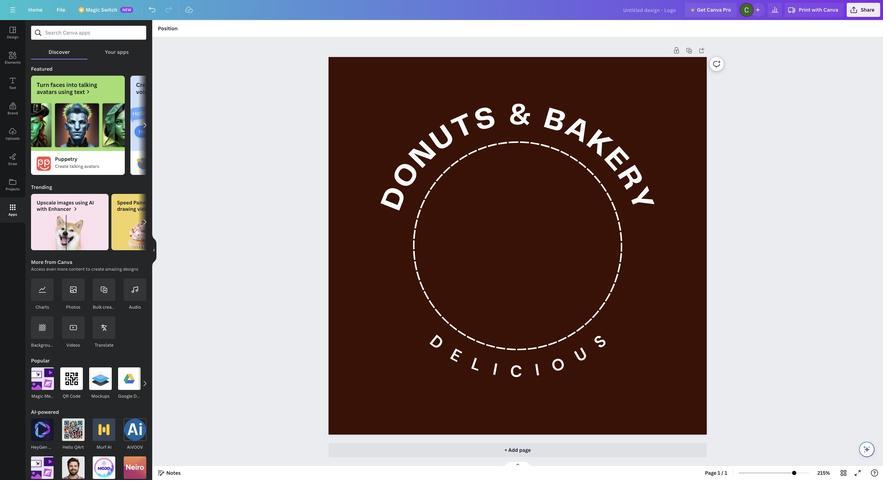 Task type: locate. For each thing, give the bounding box(es) containing it.
uploads
[[6, 136, 20, 141]]

avatars
[[53, 445, 69, 451]]

1 horizontal spatial o
[[548, 354, 567, 378]]

murf
[[97, 445, 106, 451]]

from up even
[[45, 259, 56, 266]]

drive
[[133, 394, 144, 400]]

1 horizontal spatial ai
[[89, 200, 94, 206]]

magic left 'switch'
[[86, 6, 100, 13]]

your
[[105, 49, 116, 55]]

d
[[378, 184, 413, 215], [425, 331, 447, 355]]

0 vertical spatial create
[[136, 81, 154, 89]]

ai left avatars
[[48, 445, 52, 451]]

print with canva button
[[785, 3, 844, 17]]

0 vertical spatial u
[[426, 121, 460, 157]]

e
[[599, 143, 633, 177], [446, 345, 465, 368]]

create
[[136, 81, 154, 89], [55, 164, 69, 170]]

0 vertical spatial o
[[389, 158, 426, 194]]

1 1 from the left
[[718, 470, 720, 477]]

0 horizontal spatial from
[[45, 259, 56, 266]]

design
[[7, 35, 19, 39]]

1 horizontal spatial s
[[589, 331, 610, 354]]

1 vertical spatial avatars
[[84, 164, 99, 170]]

1 horizontal spatial create
[[136, 81, 154, 89]]

1 left / on the bottom right of page
[[718, 470, 720, 477]]

0 vertical spatial s
[[472, 104, 499, 137]]

magic inside main menu bar
[[86, 6, 100, 13]]

create inside puppetry create talking avatars
[[55, 164, 69, 170]]

create inside more from canva access even more content to create amazing designs
[[91, 266, 104, 272]]

into
[[66, 81, 77, 89]]

y
[[623, 185, 657, 215]]

n
[[405, 137, 442, 174]]

1 horizontal spatial e
[[599, 143, 633, 177]]

more from canva element
[[31, 279, 146, 349]]

text inside turn faces into talking avatars using text
[[74, 88, 85, 96]]

text right faces on the top of the page
[[74, 88, 85, 96]]

0 vertical spatial with
[[812, 6, 822, 13]]

canva right print on the top right of the page
[[823, 6, 838, 13]]

1 vertical spatial using
[[75, 200, 88, 206]]

0 vertical spatial using
[[58, 88, 73, 96]]

puppetry image
[[31, 101, 125, 151]]

videos
[[137, 206, 153, 213]]

create right to
[[91, 266, 104, 272]]

i
[[491, 359, 499, 381], [533, 360, 541, 382]]

to
[[86, 266, 90, 272]]

0 vertical spatial from
[[169, 88, 182, 96]]

1 horizontal spatial using
[[75, 200, 88, 206]]

0 horizontal spatial text
[[74, 88, 85, 96]]

avatars
[[37, 88, 57, 96], [84, 164, 99, 170]]

from
[[169, 88, 182, 96], [45, 259, 56, 266]]

aivoov
[[127, 445, 143, 451]]

translate
[[95, 343, 113, 349]]

1 vertical spatial u
[[571, 344, 591, 368]]

1 text from the left
[[74, 88, 85, 96]]

create
[[91, 266, 104, 272], [103, 305, 116, 311]]

with
[[812, 6, 822, 13], [37, 206, 47, 213]]

from inside create multi-language voice overs from text
[[169, 88, 182, 96]]

get canva pro
[[697, 6, 731, 13]]

magic switch
[[86, 6, 117, 13]]

text right multi-
[[183, 88, 194, 96]]

0 horizontal spatial magic
[[31, 394, 43, 400]]

0 vertical spatial d
[[378, 184, 413, 215]]

videos
[[66, 343, 80, 349]]

0 vertical spatial create
[[91, 266, 104, 272]]

0 horizontal spatial avatars
[[37, 88, 57, 96]]

canva for print with canva
[[823, 6, 838, 13]]

0 horizontal spatial 1
[[718, 470, 720, 477]]

ai for heygen ai avatars
[[48, 445, 52, 451]]

text inside create multi-language voice overs from text
[[183, 88, 194, 96]]

0 horizontal spatial create
[[55, 164, 69, 170]]

0 horizontal spatial e
[[446, 345, 465, 368]]

1 right / on the bottom right of page
[[725, 470, 727, 477]]

0 vertical spatial talking
[[79, 81, 97, 89]]

text for into
[[74, 88, 85, 96]]

1 vertical spatial o
[[548, 354, 567, 378]]

1 vertical spatial s
[[589, 331, 610, 354]]

discover
[[49, 49, 70, 55]]

photos
[[66, 305, 80, 311]]

i right l
[[491, 359, 499, 381]]

/
[[721, 470, 723, 477]]

using inside turn faces into talking avatars using text
[[58, 88, 73, 96]]

1 vertical spatial with
[[37, 206, 47, 213]]

0 horizontal spatial with
[[37, 206, 47, 213]]

1 vertical spatial create
[[55, 164, 69, 170]]

apps
[[8, 212, 17, 217]]

1 horizontal spatial text
[[183, 88, 194, 96]]

using right images
[[75, 200, 88, 206]]

2 text from the left
[[183, 88, 194, 96]]

ai-
[[31, 409, 38, 416]]

i right c
[[533, 360, 541, 382]]

magic
[[86, 6, 100, 13], [31, 394, 43, 400]]

canva for more from canva access even more content to create amazing designs
[[57, 259, 72, 266]]

0 vertical spatial multilingual image
[[130, 101, 224, 151]]

projects
[[6, 187, 20, 192]]

create down puppetry
[[55, 164, 69, 170]]

turn faces into talking avatars using text
[[37, 81, 97, 96]]

create right bulk in the bottom of the page
[[103, 305, 116, 311]]

more
[[57, 266, 68, 272]]

using right turn
[[58, 88, 73, 96]]

your apps
[[105, 49, 129, 55]]

o for o
[[389, 158, 426, 194]]

0 horizontal spatial d
[[378, 184, 413, 215]]

1 horizontal spatial avatars
[[84, 164, 99, 170]]

position
[[158, 25, 178, 32]]

1 vertical spatial d
[[425, 331, 447, 355]]

0 vertical spatial avatars
[[37, 88, 57, 96]]

from inside more from canva access even more content to create amazing designs
[[45, 259, 56, 266]]

2 horizontal spatial ai
[[107, 445, 112, 451]]

google
[[118, 394, 132, 400]]

speed paint creates speed drawing videos
[[117, 200, 180, 213]]

+ add page
[[505, 447, 531, 454]]

multi-
[[156, 81, 172, 89]]

paint
[[133, 200, 146, 206]]

1 horizontal spatial i
[[533, 360, 541, 382]]

c
[[510, 362, 522, 383]]

from right overs on the left top of the page
[[169, 88, 182, 96]]

home link
[[23, 3, 48, 17]]

r
[[612, 162, 647, 195]]

background
[[31, 343, 55, 349]]

0 vertical spatial magic
[[86, 6, 100, 13]]

1 horizontal spatial 1
[[725, 470, 727, 477]]

switch
[[101, 6, 117, 13]]

ai right murf
[[107, 445, 112, 451]]

1 horizontal spatial d
[[425, 331, 447, 355]]

brand
[[8, 111, 18, 116]]

o for o u s
[[548, 354, 567, 378]]

1 vertical spatial create
[[103, 305, 116, 311]]

file button
[[51, 3, 71, 17]]

with left enhancer
[[37, 206, 47, 213]]

1 vertical spatial from
[[45, 259, 56, 266]]

create left multi-
[[136, 81, 154, 89]]

home
[[28, 6, 43, 13]]

1 horizontal spatial canva
[[707, 6, 722, 13]]

mockups
[[91, 394, 110, 400]]

share
[[861, 6, 875, 13]]

text
[[9, 85, 16, 90]]

talking down puppetry
[[70, 164, 83, 170]]

apps button
[[0, 198, 25, 223]]

1 horizontal spatial magic
[[86, 6, 100, 13]]

talking
[[79, 81, 97, 89], [70, 164, 83, 170]]

content
[[69, 266, 85, 272]]

canva
[[707, 6, 722, 13], [823, 6, 838, 13], [57, 259, 72, 266]]

u
[[426, 121, 460, 157], [571, 344, 591, 368]]

o inside o u s
[[548, 354, 567, 378]]

1 horizontal spatial u
[[571, 344, 591, 368]]

charts
[[36, 305, 49, 311]]

canva inside print with canva dropdown button
[[823, 6, 838, 13]]

0 horizontal spatial ai
[[48, 445, 52, 451]]

heygen ai avatars
[[31, 445, 69, 451]]

bulk create
[[93, 305, 116, 311]]

0 horizontal spatial o
[[389, 158, 426, 194]]

turn
[[37, 81, 49, 89]]

canva up more
[[57, 259, 72, 266]]

+
[[505, 447, 507, 454]]

with right print on the top right of the page
[[812, 6, 822, 13]]

magic left media
[[31, 394, 43, 400]]

0 horizontal spatial canva
[[57, 259, 72, 266]]

1 horizontal spatial from
[[169, 88, 182, 96]]

speed
[[117, 200, 132, 206]]

1 vertical spatial e
[[446, 345, 465, 368]]

1 horizontal spatial with
[[812, 6, 822, 13]]

ai right images
[[89, 200, 94, 206]]

using
[[58, 88, 73, 96], [75, 200, 88, 206]]

canva inside get canva pro button
[[707, 6, 722, 13]]

multilingual image
[[130, 101, 224, 151], [136, 157, 150, 171]]

canva left pro
[[707, 6, 722, 13]]

d for d
[[378, 184, 413, 215]]

1 vertical spatial magic
[[31, 394, 43, 400]]

o
[[389, 158, 426, 194], [548, 354, 567, 378]]

talking right into
[[79, 81, 97, 89]]

discover button
[[31, 40, 87, 59]]

0 horizontal spatial using
[[58, 88, 73, 96]]

magic for magic media
[[31, 394, 43, 400]]

voice
[[136, 88, 151, 96]]

1 vertical spatial talking
[[70, 164, 83, 170]]

hide image
[[152, 234, 157, 267]]

media
[[44, 394, 57, 400]]

2 horizontal spatial canva
[[823, 6, 838, 13]]

s
[[472, 104, 499, 137], [589, 331, 610, 354]]

access
[[31, 266, 45, 272]]

canva inside more from canva access even more content to create amazing designs
[[57, 259, 72, 266]]

d inside d e l
[[425, 331, 447, 355]]

brand button
[[0, 96, 25, 122]]



Task type: describe. For each thing, give the bounding box(es) containing it.
1 vertical spatial multilingual image
[[136, 157, 150, 171]]

images
[[57, 200, 74, 206]]

position button
[[155, 23, 180, 34]]

elements
[[5, 60, 21, 65]]

create multi-language voice overs from text
[[136, 81, 197, 96]]

main menu bar
[[0, 0, 883, 20]]

o u s
[[548, 331, 610, 378]]

canva assistant image
[[863, 446, 871, 454]]

d e l
[[425, 331, 484, 377]]

google drive
[[118, 394, 144, 400]]

popular
[[31, 358, 50, 364]]

your apps button
[[87, 40, 146, 59]]

d for d e l
[[425, 331, 447, 355]]

show pages image
[[501, 462, 535, 467]]

share button
[[847, 3, 880, 17]]

trending
[[31, 184, 52, 191]]

upscale
[[37, 200, 56, 206]]

faces
[[50, 81, 65, 89]]

file
[[57, 6, 65, 13]]

qart
[[74, 445, 84, 451]]

pro
[[723, 6, 731, 13]]

creates
[[147, 200, 165, 206]]

puppetry create talking avatars
[[55, 156, 99, 170]]

overs
[[152, 88, 167, 96]]

enhancer
[[48, 206, 71, 213]]

design button
[[0, 20, 25, 45]]

elements button
[[0, 45, 25, 71]]

using inside upscale images using ai with enhancer
[[75, 200, 88, 206]]

Design title text field
[[618, 3, 682, 17]]

puppetry image
[[37, 157, 51, 171]]

get canva pro button
[[685, 3, 737, 17]]

+ add page button
[[329, 444, 707, 458]]

2 1 from the left
[[725, 470, 727, 477]]

avatars inside turn faces into talking avatars using text
[[37, 88, 57, 96]]

create inside the more from canva element
[[103, 305, 116, 311]]

talking inside puppetry create talking avatars
[[70, 164, 83, 170]]

upscale images using ai with enhancer
[[37, 200, 94, 213]]

&
[[509, 102, 532, 131]]

u inside o u s
[[571, 344, 591, 368]]

hello
[[63, 445, 73, 451]]

projects button
[[0, 172, 25, 198]]

text for language
[[183, 88, 194, 96]]

with inside dropdown button
[[812, 6, 822, 13]]

apps
[[117, 49, 129, 55]]

0 vertical spatial e
[[599, 143, 633, 177]]

get
[[697, 6, 706, 13]]

a picture of a dog's face vertically divided into two parts. face's left side is blurry and right side is clear. image
[[31, 215, 109, 251]]

new
[[122, 7, 131, 12]]

e inside d e l
[[446, 345, 465, 368]]

k
[[582, 126, 616, 162]]

language
[[172, 81, 197, 89]]

drawing
[[117, 206, 136, 213]]

more from canva access even more content to create amazing designs
[[31, 259, 138, 272]]

bulk
[[93, 305, 102, 311]]

0 horizontal spatial i
[[491, 359, 499, 381]]

side panel tab list
[[0, 20, 25, 223]]

magic media
[[31, 394, 57, 400]]

t
[[449, 111, 479, 145]]

ai for murf ai
[[107, 445, 112, 451]]

0 horizontal spatial s
[[472, 104, 499, 137]]

Search Canva apps search field
[[45, 26, 132, 39]]

print with canva
[[799, 6, 838, 13]]

notes button
[[155, 468, 183, 479]]

even
[[46, 266, 56, 272]]

murf ai
[[97, 445, 112, 451]]

draw button
[[0, 147, 25, 172]]

with inside upscale images using ai with enhancer
[[37, 206, 47, 213]]

designs
[[123, 266, 138, 272]]

a snapshot of image-to-speed-drawing video conversion. a hand is coloring in the right half of a the image of a cupcake while the left half is already colored. image
[[111, 215, 189, 249]]

draw
[[8, 161, 17, 166]]

amazing
[[105, 266, 122, 272]]

hello qart
[[63, 445, 84, 451]]

avatars inside puppetry create talking avatars
[[84, 164, 99, 170]]

a
[[561, 113, 594, 149]]

create multi-language voice overs from text button
[[128, 76, 224, 175]]

talking inside turn faces into talking avatars using text
[[79, 81, 97, 89]]

s inside o u s
[[589, 331, 610, 354]]

qr
[[63, 394, 69, 400]]

magic for magic switch
[[86, 6, 100, 13]]

0 horizontal spatial u
[[426, 121, 460, 157]]

print
[[799, 6, 811, 13]]

215% button
[[812, 468, 835, 479]]

notes
[[166, 470, 181, 477]]

page 1 / 1
[[705, 470, 727, 477]]

heygen
[[31, 445, 47, 451]]

text button
[[0, 71, 25, 96]]

qr code
[[63, 394, 80, 400]]

featured
[[31, 66, 53, 72]]

add
[[508, 447, 518, 454]]

b
[[541, 105, 569, 138]]

speed
[[166, 200, 180, 206]]

create inside create multi-language voice overs from text
[[136, 81, 154, 89]]

audio
[[129, 305, 141, 311]]

ai inside upscale images using ai with enhancer
[[89, 200, 94, 206]]



Task type: vqa. For each thing, say whether or not it's contained in the screenshot.
Newest edited
no



